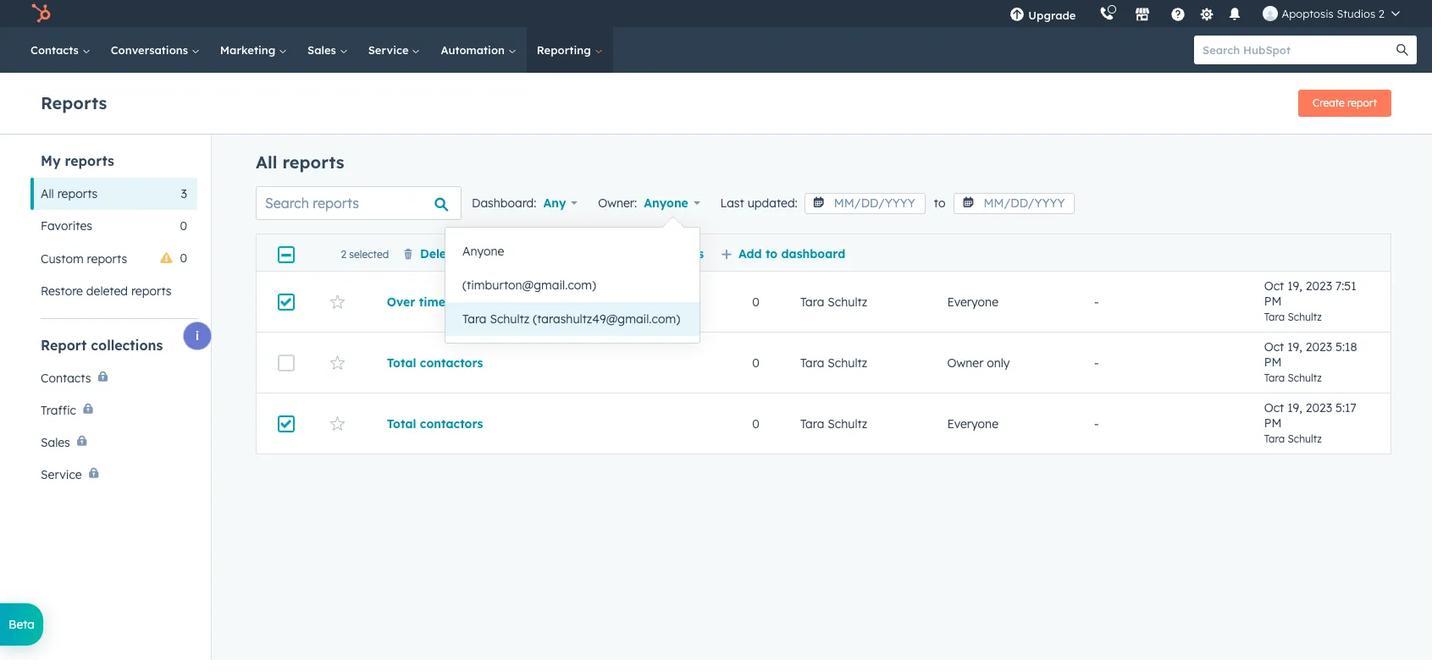 Task type: vqa. For each thing, say whether or not it's contained in the screenshot.
Oct to the middle
yes



Task type: describe. For each thing, give the bounding box(es) containing it.
tara schultz (tarashultz49@gmail.com)
[[463, 312, 681, 327]]

owner
[[948, 355, 984, 371]]

anyone inside button
[[463, 244, 504, 259]]

only
[[987, 355, 1010, 371]]

0 vertical spatial all reports
[[256, 152, 344, 173]]

total contactors button for owner only
[[387, 355, 668, 371]]

tara inside 'button'
[[463, 312, 487, 327]]

oct 19, 2023 5:18 pm tara schultz
[[1265, 340, 1358, 385]]

i button
[[184, 323, 211, 350]]

apoptosis studios 2
[[1282, 7, 1385, 20]]

over
[[387, 294, 415, 310]]

owner only
[[948, 355, 1010, 371]]

- for oct 19, 2023 5:17 pm
[[1095, 416, 1099, 432]]

i
[[196, 329, 199, 344]]

conversations link
[[101, 27, 210, 73]]

calling icon button
[[1093, 3, 1122, 25]]

3
[[181, 186, 187, 202]]

restore deleted reports button
[[31, 275, 197, 308]]

anyone inside dropdown button
[[644, 196, 689, 211]]

apoptosis
[[1282, 7, 1334, 20]]

collections
[[91, 337, 163, 354]]

manage
[[613, 247, 661, 262]]

- for oct 19, 2023 7:51 pm
[[1095, 294, 1099, 310]]

(timburton@gmail.com) button
[[446, 269, 700, 302]]

my
[[41, 153, 61, 169]]

list box containing anyone
[[446, 228, 700, 343]]

create report link
[[1299, 90, 1392, 117]]

custom
[[41, 251, 84, 266]]

deleted
[[86, 284, 128, 299]]

oct for oct 19, 2023 5:17 pm
[[1265, 401, 1285, 416]]

tara schultz for oct 19, 2023 7:51 pm
[[801, 294, 868, 310]]

manage access button
[[595, 247, 704, 262]]

2 selected
[[341, 248, 389, 261]]

search image
[[1397, 44, 1409, 56]]

owner
[[542, 247, 579, 262]]

oct for oct 19, 2023 5:18 pm
[[1265, 340, 1285, 355]]

reports
[[41, 92, 107, 113]]

19, for oct 19, 2023 7:51 pm
[[1288, 279, 1303, 294]]

oct 19, 2023 5:17 pm tara schultz
[[1265, 401, 1357, 446]]

MM/DD/YYYY text field
[[805, 193, 926, 214]]

change owner button
[[475, 247, 579, 262]]

delete button
[[403, 247, 458, 262]]

selected
[[349, 248, 389, 261]]

add
[[739, 247, 762, 262]]

reports up deleted
[[87, 251, 127, 266]]

manage access
[[613, 247, 704, 262]]

over time
[[387, 294, 446, 310]]

0 horizontal spatial to
[[766, 247, 778, 262]]

custom reports
[[41, 251, 127, 266]]

change owner
[[493, 247, 579, 262]]

Search HubSpot search field
[[1195, 36, 1402, 64]]

dashboard
[[782, 247, 846, 262]]

oct 19, 2023 7:51 pm tara schultz
[[1265, 279, 1357, 324]]

5:17
[[1336, 401, 1357, 416]]

contacts link
[[20, 27, 101, 73]]

everyone for oct 19, 2023 5:17 pm
[[948, 416, 999, 432]]

my reports
[[41, 153, 114, 169]]

1 vertical spatial 2
[[341, 248, 347, 261]]

schultz inside 'button'
[[490, 312, 530, 327]]

pm for oct 19, 2023 5:17 pm
[[1265, 416, 1282, 431]]

access
[[665, 247, 704, 262]]

create report
[[1313, 97, 1378, 109]]

total contactors for owner only
[[387, 355, 483, 371]]

0 for oct 19, 2023 7:51 pm
[[753, 294, 760, 310]]

favorites
[[41, 219, 92, 234]]

any
[[544, 196, 566, 211]]

service button
[[31, 459, 197, 491]]

(timburton@gmail.com)
[[463, 278, 597, 293]]

last updated:
[[721, 196, 798, 211]]

2023 for 5:18
[[1306, 340, 1333, 355]]

reports inside button
[[131, 284, 172, 299]]

any button
[[544, 191, 578, 215]]

marketplaces button
[[1126, 0, 1161, 27]]

owner:
[[598, 196, 637, 211]]

reports right my in the left top of the page
[[65, 153, 114, 169]]

2023 for 5:17
[[1306, 401, 1333, 416]]

5:18
[[1336, 340, 1358, 355]]

updated:
[[748, 196, 798, 211]]

schultz inside oct 19, 2023 5:18 pm tara schultz
[[1288, 372, 1322, 385]]

schultz inside oct 19, 2023 7:51 pm tara schultz
[[1288, 311, 1322, 324]]

add to dashboard button
[[721, 247, 846, 262]]

marketing link
[[210, 27, 297, 73]]

hubspot image
[[31, 3, 51, 24]]

all inside report filters element
[[41, 186, 54, 202]]

reports down my reports
[[57, 186, 98, 202]]

oct for oct 19, 2023 7:51 pm
[[1265, 279, 1285, 294]]

upgrade image
[[1010, 8, 1026, 23]]

report
[[1348, 97, 1378, 109]]

reports up "search reports" search box
[[283, 152, 344, 173]]

help button
[[1165, 0, 1193, 27]]

0 vertical spatial contacts
[[31, 43, 82, 57]]

report
[[41, 337, 87, 354]]



Task type: locate. For each thing, give the bounding box(es) containing it.
0 vertical spatial total contactors
[[387, 355, 483, 371]]

sales inside sales link
[[308, 43, 339, 57]]

1 horizontal spatial 2
[[1379, 7, 1385, 20]]

report filters element
[[31, 152, 197, 308]]

automation link
[[431, 27, 527, 73]]

1 horizontal spatial service
[[368, 43, 412, 57]]

delete
[[420, 247, 458, 262]]

notifications button
[[1221, 0, 1250, 27]]

sales inside button
[[41, 435, 70, 451]]

0 vertical spatial everyone
[[948, 294, 999, 310]]

anyone
[[644, 196, 689, 211], [463, 244, 504, 259]]

traffic
[[41, 403, 76, 419]]

report collections element
[[31, 336, 197, 491]]

2 vertical spatial tara schultz
[[801, 416, 868, 432]]

last
[[721, 196, 745, 211]]

over time button
[[387, 294, 668, 310]]

hubspot link
[[20, 3, 64, 24]]

0 vertical spatial all
[[256, 152, 277, 173]]

tara inside oct 19, 2023 5:18 pm tara schultz
[[1265, 372, 1285, 385]]

2023 for 7:51
[[1306, 279, 1333, 294]]

apoptosis studios 2 button
[[1253, 0, 1411, 27]]

2 oct from the top
[[1265, 340, 1285, 355]]

3 19, from the top
[[1288, 401, 1303, 416]]

marketplaces image
[[1136, 8, 1151, 23]]

pm inside oct 19, 2023 7:51 pm tara schultz
[[1265, 294, 1282, 309]]

schultz
[[828, 294, 868, 310], [1288, 311, 1322, 324], [490, 312, 530, 327], [828, 355, 868, 371], [1288, 372, 1322, 385], [828, 416, 868, 432], [1288, 433, 1322, 446]]

1 tara schultz from the top
[[801, 294, 868, 310]]

0
[[180, 219, 187, 234], [180, 251, 187, 266], [753, 294, 760, 310], [753, 355, 760, 371], [753, 416, 760, 432]]

0 horizontal spatial sales
[[41, 435, 70, 451]]

19,
[[1288, 279, 1303, 294], [1288, 340, 1303, 355], [1288, 401, 1303, 416]]

sales right marketing link
[[308, 43, 339, 57]]

3 2023 from the top
[[1306, 401, 1333, 416]]

0 vertical spatial 2
[[1379, 7, 1385, 20]]

menu containing apoptosis studios 2
[[998, 0, 1412, 27]]

1 vertical spatial pm
[[1265, 355, 1282, 370]]

0 vertical spatial 2023
[[1306, 279, 1333, 294]]

sales link
[[297, 27, 358, 73]]

oct inside oct 19, 2023 5:18 pm tara schultz
[[1265, 340, 1285, 355]]

1 vertical spatial 2023
[[1306, 340, 1333, 355]]

calling icon image
[[1100, 7, 1115, 22]]

1 vertical spatial everyone
[[948, 416, 999, 432]]

(tarashultz49@gmail.com)
[[533, 312, 681, 327]]

menu item
[[1088, 0, 1092, 27]]

pm for oct 19, 2023 7:51 pm
[[1265, 294, 1282, 309]]

pm for oct 19, 2023 5:18 pm
[[1265, 355, 1282, 370]]

0 vertical spatial -
[[1095, 294, 1099, 310]]

pm up oct 19, 2023 5:17 pm tara schultz
[[1265, 355, 1282, 370]]

2023
[[1306, 279, 1333, 294], [1306, 340, 1333, 355], [1306, 401, 1333, 416]]

tara schultz
[[801, 294, 868, 310], [801, 355, 868, 371], [801, 416, 868, 432]]

total
[[387, 355, 416, 371], [387, 416, 416, 432]]

notifications image
[[1228, 8, 1243, 23]]

19, left 7:51
[[1288, 279, 1303, 294]]

everyone for oct 19, 2023 7:51 pm
[[948, 294, 999, 310]]

total contactors
[[387, 355, 483, 371], [387, 416, 483, 432]]

2 everyone from the top
[[948, 416, 999, 432]]

2 contactors from the top
[[420, 416, 483, 432]]

all reports
[[256, 152, 344, 173], [41, 186, 98, 202]]

restore deleted reports
[[41, 284, 172, 299]]

add to dashboard
[[739, 247, 846, 262]]

1 horizontal spatial to
[[934, 196, 946, 211]]

create
[[1313, 97, 1345, 109]]

1 contactors from the top
[[420, 355, 483, 371]]

2 total contactors from the top
[[387, 416, 483, 432]]

contacts
[[31, 43, 82, 57], [41, 371, 91, 386]]

1 vertical spatial all reports
[[41, 186, 98, 202]]

oct
[[1265, 279, 1285, 294], [1265, 340, 1285, 355], [1265, 401, 1285, 416]]

0 vertical spatial oct
[[1265, 279, 1285, 294]]

7:51
[[1336, 279, 1357, 294]]

anyone button
[[644, 191, 700, 215]]

1 vertical spatial sales
[[41, 435, 70, 451]]

tara inside oct 19, 2023 7:51 pm tara schultz
[[1265, 311, 1285, 324]]

19, down oct 19, 2023 7:51 pm tara schultz
[[1288, 340, 1303, 355]]

- for oct 19, 2023 5:18 pm
[[1095, 355, 1099, 371]]

oct inside oct 19, 2023 7:51 pm tara schultz
[[1265, 279, 1285, 294]]

contactors for everyone
[[420, 416, 483, 432]]

settings link
[[1197, 5, 1218, 22]]

to
[[934, 196, 946, 211], [766, 247, 778, 262]]

2 19, from the top
[[1288, 340, 1303, 355]]

1 total contactors from the top
[[387, 355, 483, 371]]

2 vertical spatial 19,
[[1288, 401, 1303, 416]]

service right sales link
[[368, 43, 412, 57]]

total contactors button
[[387, 355, 668, 371], [387, 416, 668, 432]]

reporting
[[537, 43, 594, 57]]

2023 inside oct 19, 2023 7:51 pm tara schultz
[[1306, 279, 1333, 294]]

1 vertical spatial -
[[1095, 355, 1099, 371]]

list box
[[446, 228, 700, 343]]

2 vertical spatial oct
[[1265, 401, 1285, 416]]

2 - from the top
[[1095, 355, 1099, 371]]

oct left 7:51
[[1265, 279, 1285, 294]]

0 horizontal spatial all reports
[[41, 186, 98, 202]]

traffic button
[[31, 395, 197, 427]]

0 vertical spatial sales
[[308, 43, 339, 57]]

contacts up traffic
[[41, 371, 91, 386]]

1 pm from the top
[[1265, 294, 1282, 309]]

19, inside oct 19, 2023 5:18 pm tara schultz
[[1288, 340, 1303, 355]]

0 horizontal spatial anyone
[[463, 244, 504, 259]]

contacts button
[[31, 363, 197, 395]]

automation
[[441, 43, 508, 57]]

2023 left 5:18
[[1306, 340, 1333, 355]]

1 total from the top
[[387, 355, 416, 371]]

3 - from the top
[[1095, 416, 1099, 432]]

1 vertical spatial contactors
[[420, 416, 483, 432]]

0 vertical spatial total contactors button
[[387, 355, 668, 371]]

1 vertical spatial anyone
[[463, 244, 504, 259]]

0 horizontal spatial all
[[41, 186, 54, 202]]

2023 inside oct 19, 2023 5:18 pm tara schultz
[[1306, 340, 1333, 355]]

menu
[[998, 0, 1412, 27]]

dashboard:
[[472, 196, 537, 211]]

anyone right delete
[[463, 244, 504, 259]]

tara schultz for oct 19, 2023 5:17 pm
[[801, 416, 868, 432]]

1 vertical spatial oct
[[1265, 340, 1285, 355]]

help image
[[1171, 8, 1187, 23]]

1 horizontal spatial anyone
[[644, 196, 689, 211]]

2 right studios
[[1379, 7, 1385, 20]]

3 tara schultz from the top
[[801, 416, 868, 432]]

1 vertical spatial total contactors
[[387, 416, 483, 432]]

0 vertical spatial contactors
[[420, 355, 483, 371]]

report collections
[[41, 337, 163, 354]]

marketing
[[220, 43, 279, 57]]

anyone button
[[446, 235, 700, 269]]

everyone
[[948, 294, 999, 310], [948, 416, 999, 432]]

Search reports search field
[[256, 186, 462, 220]]

0 vertical spatial tara schultz
[[801, 294, 868, 310]]

2 2023 from the top
[[1306, 340, 1333, 355]]

conversations
[[111, 43, 191, 57]]

0 vertical spatial pm
[[1265, 294, 1282, 309]]

service
[[368, 43, 412, 57], [41, 468, 82, 483]]

service inside button
[[41, 468, 82, 483]]

2 left "selected"
[[341, 248, 347, 261]]

19, inside oct 19, 2023 7:51 pm tara schultz
[[1288, 279, 1303, 294]]

1 19, from the top
[[1288, 279, 1303, 294]]

studios
[[1337, 7, 1376, 20]]

19, down oct 19, 2023 5:18 pm tara schultz
[[1288, 401, 1303, 416]]

all reports inside report filters element
[[41, 186, 98, 202]]

pm
[[1265, 294, 1282, 309], [1265, 355, 1282, 370], [1265, 416, 1282, 431]]

search button
[[1389, 36, 1417, 64]]

pm inside oct 19, 2023 5:17 pm tara schultz
[[1265, 416, 1282, 431]]

0 vertical spatial service
[[368, 43, 412, 57]]

1 oct from the top
[[1265, 279, 1285, 294]]

contactors
[[420, 355, 483, 371], [420, 416, 483, 432]]

2 vertical spatial -
[[1095, 416, 1099, 432]]

1 horizontal spatial all reports
[[256, 152, 344, 173]]

0 for oct 19, 2023 5:17 pm
[[753, 416, 760, 432]]

settings image
[[1200, 7, 1215, 22]]

all
[[256, 152, 277, 173], [41, 186, 54, 202]]

restore
[[41, 284, 83, 299]]

oct down oct 19, 2023 5:18 pm tara schultz
[[1265, 401, 1285, 416]]

19, for oct 19, 2023 5:17 pm
[[1288, 401, 1303, 416]]

upgrade
[[1029, 8, 1076, 22]]

0 vertical spatial total
[[387, 355, 416, 371]]

time
[[419, 294, 446, 310]]

3 pm from the top
[[1265, 416, 1282, 431]]

1 vertical spatial to
[[766, 247, 778, 262]]

oct inside oct 19, 2023 5:17 pm tara schultz
[[1265, 401, 1285, 416]]

total for owner only
[[387, 355, 416, 371]]

2 total from the top
[[387, 416, 416, 432]]

service link
[[358, 27, 431, 73]]

sales
[[308, 43, 339, 57], [41, 435, 70, 451]]

0 vertical spatial 19,
[[1288, 279, 1303, 294]]

reports
[[283, 152, 344, 173], [65, 153, 114, 169], [57, 186, 98, 202], [87, 251, 127, 266], [131, 284, 172, 299]]

to right mm/dd/yyyy text box
[[934, 196, 946, 211]]

contactors for owner only
[[420, 355, 483, 371]]

1 vertical spatial tara schultz
[[801, 355, 868, 371]]

1 total contactors button from the top
[[387, 355, 668, 371]]

1 - from the top
[[1095, 294, 1099, 310]]

total contactors for everyone
[[387, 416, 483, 432]]

2 total contactors button from the top
[[387, 416, 668, 432]]

service down 'sales' button
[[41, 468, 82, 483]]

tara inside oct 19, 2023 5:17 pm tara schultz
[[1265, 433, 1285, 446]]

0 for oct 19, 2023 5:18 pm
[[753, 355, 760, 371]]

all reports up favorites
[[41, 186, 98, 202]]

2 vertical spatial 2023
[[1306, 401, 1333, 416]]

1 everyone from the top
[[948, 294, 999, 310]]

0 vertical spatial to
[[934, 196, 946, 211]]

3 oct from the top
[[1265, 401, 1285, 416]]

pm up oct 19, 2023 5:18 pm tara schultz
[[1265, 294, 1282, 309]]

total for everyone
[[387, 416, 416, 432]]

to right add
[[766, 247, 778, 262]]

1 vertical spatial total contactors button
[[387, 416, 668, 432]]

all reports up "search reports" search box
[[256, 152, 344, 173]]

1 vertical spatial service
[[41, 468, 82, 483]]

tara schultz image
[[1264, 6, 1279, 21]]

reports right deleted
[[131, 284, 172, 299]]

2 tara schultz from the top
[[801, 355, 868, 371]]

1 vertical spatial contacts
[[41, 371, 91, 386]]

1 vertical spatial all
[[41, 186, 54, 202]]

tara
[[801, 294, 825, 310], [1265, 311, 1285, 324], [463, 312, 487, 327], [801, 355, 825, 371], [1265, 372, 1285, 385], [801, 416, 825, 432], [1265, 433, 1285, 446]]

beta button
[[0, 604, 43, 646]]

everyone up owner only
[[948, 294, 999, 310]]

2023 inside oct 19, 2023 5:17 pm tara schultz
[[1306, 401, 1333, 416]]

2023 left 5:17
[[1306, 401, 1333, 416]]

MM/DD/YYYY text field
[[954, 193, 1076, 214]]

1 horizontal spatial all
[[256, 152, 277, 173]]

oct down oct 19, 2023 7:51 pm tara schultz
[[1265, 340, 1285, 355]]

1 horizontal spatial sales
[[308, 43, 339, 57]]

2 vertical spatial pm
[[1265, 416, 1282, 431]]

1 vertical spatial 19,
[[1288, 340, 1303, 355]]

pm down oct 19, 2023 5:18 pm tara schultz
[[1265, 416, 1282, 431]]

reports banner
[[41, 85, 1392, 117]]

2 inside the apoptosis studios 2 popup button
[[1379, 7, 1385, 20]]

contacts inside button
[[41, 371, 91, 386]]

sales button
[[31, 427, 197, 459]]

19, for oct 19, 2023 5:18 pm
[[1288, 340, 1303, 355]]

total contactors button for everyone
[[387, 416, 668, 432]]

1 vertical spatial total
[[387, 416, 416, 432]]

beta
[[8, 618, 35, 633]]

contacts down hubspot link
[[31, 43, 82, 57]]

anyone right owner: on the top left
[[644, 196, 689, 211]]

0 vertical spatial anyone
[[644, 196, 689, 211]]

sales down traffic
[[41, 435, 70, 451]]

reporting link
[[527, 27, 613, 73]]

tara schultz (tarashultz49@gmail.com) button
[[446, 302, 700, 336]]

0 horizontal spatial 2
[[341, 248, 347, 261]]

0 horizontal spatial service
[[41, 468, 82, 483]]

change
[[493, 247, 538, 262]]

19, inside oct 19, 2023 5:17 pm tara schultz
[[1288, 401, 1303, 416]]

schultz inside oct 19, 2023 5:17 pm tara schultz
[[1288, 433, 1322, 446]]

1 2023 from the top
[[1306, 279, 1333, 294]]

2 pm from the top
[[1265, 355, 1282, 370]]

tara schultz for oct 19, 2023 5:18 pm
[[801, 355, 868, 371]]

everyone down owner only
[[948, 416, 999, 432]]

2023 left 7:51
[[1306, 279, 1333, 294]]

pm inside oct 19, 2023 5:18 pm tara schultz
[[1265, 355, 1282, 370]]



